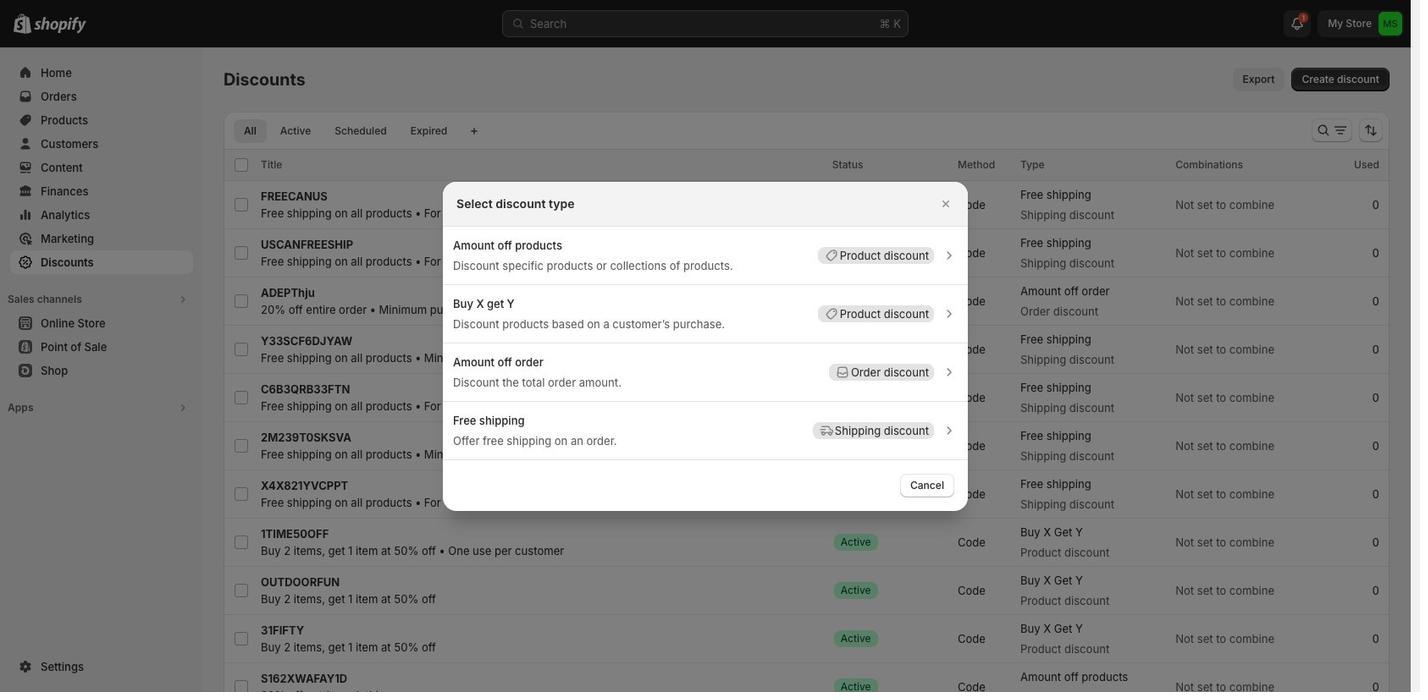 Task type: vqa. For each thing, say whether or not it's contained in the screenshot.
'dialog'
yes



Task type: locate. For each thing, give the bounding box(es) containing it.
tab list
[[230, 119, 461, 143]]

dialog
[[0, 182, 1411, 511]]

shopify image
[[34, 17, 86, 34]]



